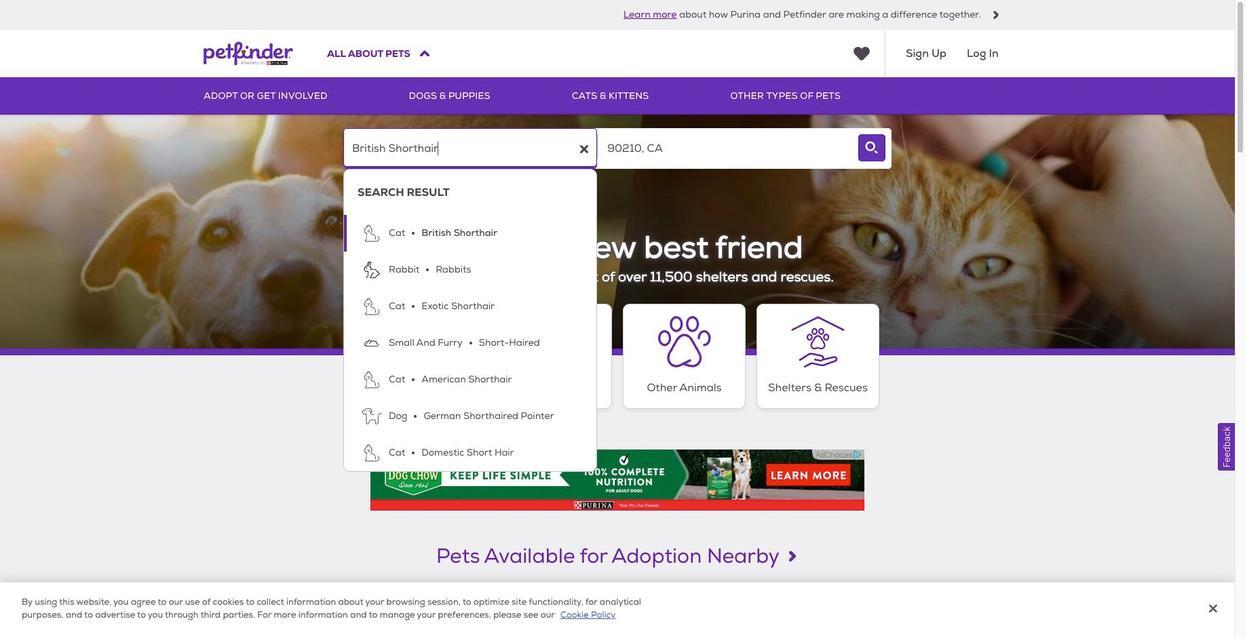 Task type: describe. For each thing, give the bounding box(es) containing it.
max las vegas, adoptable, senior male dachshund, in los angeles, ca. image
[[539, 586, 696, 639]]

diesel, adoptable, adult male american bulldog, in beverly hills, ca. image
[[204, 586, 361, 639]]

primary element
[[204, 77, 1032, 115]]



Task type: vqa. For each thing, say whether or not it's contained in the screenshot.
nani, adoptable, young female doberman pinscher, in jardines de san manuel, pue. image
no



Task type: locate. For each thing, give the bounding box(es) containing it.
9c2b2 image
[[993, 11, 1001, 19]]

browse cats image
[[524, 316, 578, 369]]

animal search suggestions list box
[[344, 169, 598, 473]]

privacy alert dialog
[[0, 583, 1236, 639]]

petfinder logo image
[[204, 30, 293, 77]]

Search Terrier, Kitten, etc. text field
[[344, 128, 598, 169]]

eggbert, adoptable, young male spaniel, in los angeles, ca. image
[[372, 586, 529, 639]]

favorite eggbert image
[[499, 598, 516, 615]]

Enter City, State, or ZIP text field
[[599, 128, 853, 169]]

advertisement element
[[371, 450, 865, 511]]

favorite diesel image
[[331, 598, 348, 615]]



